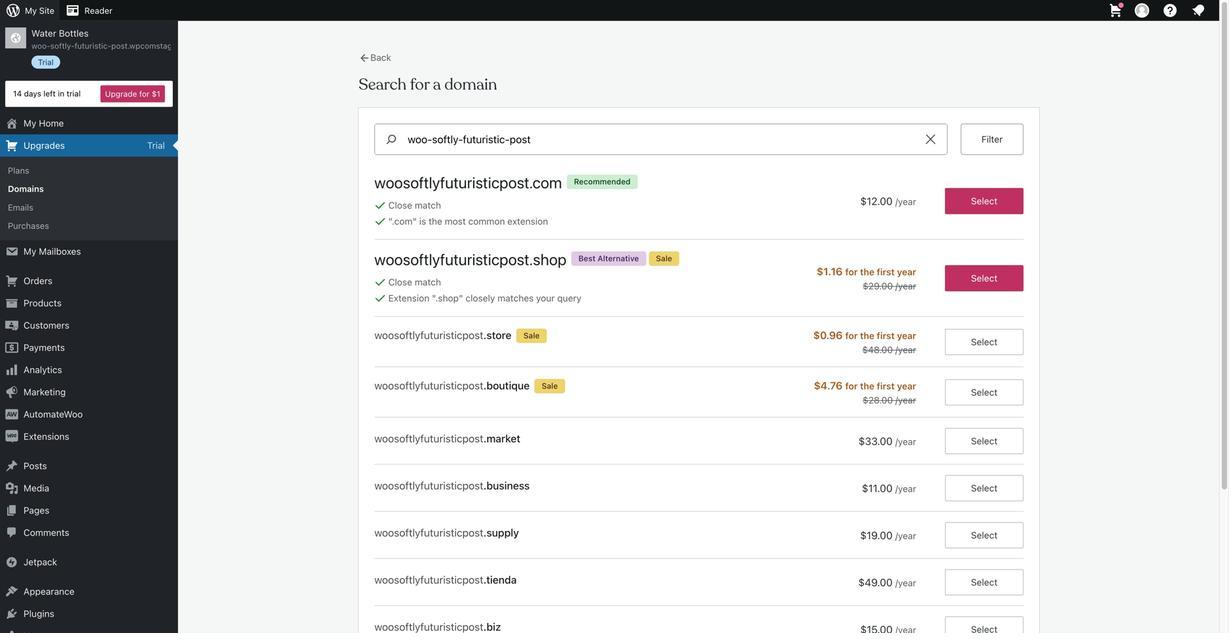 Task type: vqa. For each thing, say whether or not it's contained in the screenshot.
crm
no



Task type: describe. For each thing, give the bounding box(es) containing it.
14 days left in trial
[[13, 89, 81, 98]]

mailboxes
[[39, 246, 81, 257]]

upgrade
[[105, 89, 137, 99]]

img image for jetpack
[[5, 556, 18, 569]]

my for my home
[[24, 118, 36, 129]]

plans
[[8, 166, 29, 175]]

orders link
[[0, 270, 178, 292]]

$33.00
[[859, 435, 893, 448]]

my mailboxes link
[[0, 240, 178, 263]]

for for $1.16
[[845, 267, 858, 278]]

$1.16 for the first year $29.00 /year
[[817, 265, 916, 292]]

0 vertical spatial sale
[[656, 254, 672, 263]]

best alternative
[[579, 254, 639, 263]]

.boutique
[[483, 380, 530, 392]]

select for $4.76
[[971, 387, 998, 398]]

is
[[419, 216, 426, 227]]

automatewoo
[[24, 409, 83, 420]]

payments
[[24, 342, 65, 353]]

products link
[[0, 292, 178, 314]]

manage your notifications image
[[1191, 3, 1206, 18]]

select button for $33.00
[[945, 428, 1024, 455]]

woosoftlyfuturisticpost .biz
[[374, 621, 501, 634]]

your
[[536, 293, 555, 304]]

analytics
[[24, 364, 62, 375]]

upgrade for $1
[[105, 89, 160, 99]]

first for $1.16
[[877, 267, 895, 278]]

woosoftlyfuturisticpost for .business
[[374, 480, 483, 492]]

appearance
[[24, 586, 74, 597]]

filter button
[[961, 124, 1024, 155]]

$11.00 /year
[[862, 482, 916, 495]]

/year inside $33.00 /year
[[896, 437, 916, 447]]

open search image
[[375, 131, 408, 147]]

close for woosoftlyfuturisticpost .shop
[[388, 277, 412, 288]]

img image for payments
[[5, 341, 18, 354]]

orders
[[24, 275, 52, 286]]

filter
[[982, 134, 1003, 145]]

What would you like your domain name to be? search field
[[408, 124, 914, 154]]

woosoftlyfuturisticpost for .tienda
[[374, 574, 483, 586]]

year for $1.16
[[897, 267, 916, 278]]

".com"
[[388, 216, 417, 227]]

$1.16
[[817, 265, 843, 278]]

$49.00 /year
[[859, 577, 916, 589]]

woosoftlyfuturisticpost for .market
[[374, 433, 483, 445]]

woosoftlyfuturisticpost .tienda
[[374, 574, 517, 586]]

jetpack link
[[0, 551, 178, 574]]

search
[[359, 75, 407, 95]]

reader link
[[60, 0, 118, 21]]

for for search
[[410, 75, 430, 95]]

domains link
[[0, 180, 178, 198]]

my profile image
[[1135, 3, 1149, 18]]

select button for $4.76
[[945, 380, 1024, 406]]

best
[[579, 254, 596, 263]]

upgrade for $1 button
[[100, 85, 165, 102]]

products
[[24, 298, 62, 308]]

.shop
[[529, 250, 567, 269]]

automatewoo link
[[0, 403, 178, 426]]

/year inside the $49.00 /year
[[896, 578, 916, 589]]

woosoftlyfuturisticpost .supply
[[374, 527, 519, 539]]

.biz
[[483, 621, 501, 634]]

match for woosoftlyfuturisticpost .shop
[[415, 277, 441, 288]]

sale for woosoftlyfuturisticpost .boutique
[[542, 382, 558, 391]]

extensions link
[[0, 426, 178, 448]]

my mailboxes
[[24, 246, 81, 257]]

$19.00 /year
[[860, 529, 916, 542]]

payments link
[[0, 337, 178, 359]]

my home
[[24, 118, 64, 129]]

$12.00
[[861, 195, 893, 208]]

year for $0.96
[[897, 330, 916, 341]]

1 select from the top
[[971, 196, 998, 207]]

emails
[[8, 203, 33, 212]]

emails link
[[0, 198, 178, 217]]

select button for $11.00
[[945, 475, 1024, 502]]

water bottles woo-softly-futuristic-post.wpcomstaging.com
[[31, 28, 202, 51]]

marketing link
[[0, 381, 178, 403]]

.business
[[483, 480, 530, 492]]

close match for woosoftlyfuturisticpost .shop
[[388, 277, 441, 288]]

media
[[24, 483, 49, 494]]

matches
[[498, 293, 534, 304]]

jetpack
[[24, 557, 57, 568]]

$4.76 for the first year $28.00 /year
[[814, 380, 916, 406]]

select for $49.00
[[971, 577, 998, 588]]

select button for $19.00
[[945, 523, 1024, 549]]

2 select button from the top
[[945, 265, 1024, 292]]

recommended
[[574, 177, 631, 186]]

close for woosoftlyfuturisticpost .com
[[388, 200, 412, 211]]

close search image
[[914, 131, 947, 147]]

query
[[557, 293, 582, 304]]

match for woosoftlyfuturisticpost .com
[[415, 200, 441, 211]]

$29.00
[[863, 281, 893, 292]]

my shopping cart image
[[1108, 3, 1124, 18]]

my site
[[25, 6, 54, 15]]

post.wpcomstaging.com
[[111, 41, 202, 51]]

extensions
[[24, 431, 69, 442]]

$4.76
[[814, 380, 843, 392]]

woosoftlyfuturisticpost for .supply
[[374, 527, 483, 539]]

home
[[39, 118, 64, 129]]

purchases link
[[0, 217, 178, 235]]

my for my site
[[25, 6, 37, 15]]

/year inside $19.00 /year
[[896, 531, 916, 542]]



Task type: locate. For each thing, give the bounding box(es) containing it.
close match up extension
[[388, 277, 441, 288]]

1 horizontal spatial sale
[[542, 382, 558, 391]]

4 select from the top
[[971, 387, 998, 398]]

/year right $49.00 at the right of the page
[[896, 578, 916, 589]]

1 close match from the top
[[388, 200, 441, 211]]

1 vertical spatial first
[[877, 330, 895, 341]]

3 year from the top
[[897, 381, 916, 392]]

pages
[[24, 505, 49, 516]]

a domain
[[433, 75, 497, 95]]

$33.00 /year
[[859, 435, 916, 448]]

14
[[13, 89, 22, 98]]

6 /year from the top
[[896, 484, 916, 494]]

/year inside $0.96 for the first year $48.00 /year
[[896, 345, 916, 355]]

close up ".com" on the top left
[[388, 200, 412, 211]]

2 select from the top
[[971, 273, 998, 284]]

None search field
[[374, 124, 948, 155]]

my for my mailboxes
[[24, 246, 36, 257]]

woosoftlyfuturisticpost .business
[[374, 480, 530, 492]]

match up extension
[[415, 277, 441, 288]]

for inside $4.76 for the first year $28.00 /year
[[845, 381, 858, 392]]

img image inside automatewoo link
[[5, 408, 18, 421]]

img image left extensions
[[5, 430, 18, 443]]

5 woosoftlyfuturisticpost from the top
[[374, 433, 483, 445]]

8 select button from the top
[[945, 570, 1024, 596]]

analytics link
[[0, 359, 178, 381]]

my left home
[[24, 118, 36, 129]]

0 vertical spatial first
[[877, 267, 895, 278]]

site
[[39, 6, 54, 15]]

the up $48.00
[[860, 330, 875, 341]]

2 vertical spatial first
[[877, 381, 895, 392]]

woosoftlyfuturisticpost down woosoftlyfuturisticpost .store on the bottom of the page
[[374, 380, 483, 392]]

for right $0.96
[[845, 330, 858, 341]]

help image
[[1163, 3, 1178, 18]]

match up is
[[415, 200, 441, 211]]

1 vertical spatial sale
[[524, 331, 540, 340]]

woosoftlyfuturisticpost up most
[[374, 173, 529, 192]]

/year inside $12.00 /year
[[896, 197, 916, 207]]

3 select button from the top
[[945, 329, 1024, 355]]

2 vertical spatial sale
[[542, 382, 558, 391]]

woosoftlyfuturisticpost .shop
[[374, 250, 567, 269]]

days
[[24, 89, 41, 98]]

img image left automatewoo
[[5, 408, 18, 421]]

3 /year from the top
[[896, 345, 916, 355]]

2 vertical spatial my
[[24, 246, 36, 257]]

woo-
[[31, 41, 50, 51]]

first inside $1.16 for the first year $29.00 /year
[[877, 267, 895, 278]]

1 vertical spatial my
[[24, 118, 36, 129]]

1 vertical spatial close
[[388, 277, 412, 288]]

0 vertical spatial year
[[897, 267, 916, 278]]

8 select from the top
[[971, 577, 998, 588]]

woosoftlyfuturisticpost for .boutique
[[374, 380, 483, 392]]

closely
[[466, 293, 495, 304]]

search for a domain
[[359, 75, 497, 95]]

3 woosoftlyfuturisticpost from the top
[[374, 329, 483, 342]]

the for $1.16
[[860, 267, 875, 278]]

.tienda
[[483, 574, 517, 586]]

6 select from the top
[[971, 483, 998, 494]]

/year inside $11.00 /year
[[896, 484, 916, 494]]

1 select button from the top
[[945, 188, 1024, 215]]

img image inside jetpack link
[[5, 556, 18, 569]]

the right is
[[429, 216, 442, 227]]

img image for extensions
[[5, 430, 18, 443]]

first up the $29.00
[[877, 267, 895, 278]]

purchases
[[8, 221, 49, 231]]

woosoftlyfuturisticpost up woosoftlyfuturisticpost .business
[[374, 433, 483, 445]]

domains
[[8, 184, 44, 194]]

6 select button from the top
[[945, 475, 1024, 502]]

first for $4.76
[[877, 381, 895, 392]]

select button
[[945, 188, 1024, 215], [945, 265, 1024, 292], [945, 329, 1024, 355], [945, 380, 1024, 406], [945, 428, 1024, 455], [945, 475, 1024, 502], [945, 523, 1024, 549], [945, 570, 1024, 596]]

woosoftlyfuturisticpost down most
[[374, 250, 529, 269]]

woosoftlyfuturisticpost up woosoftlyfuturisticpost .tienda
[[374, 527, 483, 539]]

5 /year from the top
[[896, 437, 916, 447]]

plugins
[[24, 609, 54, 619]]

5 select button from the top
[[945, 428, 1024, 455]]

year inside $1.16 for the first year $29.00 /year
[[897, 267, 916, 278]]

1 /year from the top
[[896, 197, 916, 207]]

$19.00
[[860, 529, 893, 542]]

$49.00
[[859, 577, 893, 589]]

woosoftlyfuturisticpost up woosoftlyfuturisticpost .biz
[[374, 574, 483, 586]]

1 woosoftlyfuturisticpost from the top
[[374, 173, 529, 192]]

for inside $0.96 for the first year $48.00 /year
[[845, 330, 858, 341]]

2 close match from the top
[[388, 277, 441, 288]]

my site link
[[0, 0, 60, 21]]

the for $4.76
[[860, 381, 875, 392]]

for right $1.16
[[845, 267, 858, 278]]

my left site
[[25, 6, 37, 15]]

sale for woosoftlyfuturisticpost .store
[[524, 331, 540, 340]]

first
[[877, 267, 895, 278], [877, 330, 895, 341], [877, 381, 895, 392]]

/year right $48.00
[[896, 345, 916, 355]]

/year right $19.00
[[896, 531, 916, 542]]

2 horizontal spatial sale
[[656, 254, 672, 263]]

the for $0.96
[[860, 330, 875, 341]]

for $1
[[139, 89, 160, 99]]

5 select from the top
[[971, 436, 998, 447]]

my
[[25, 6, 37, 15], [24, 118, 36, 129], [24, 246, 36, 257]]

2 /year from the top
[[896, 281, 916, 292]]

0 vertical spatial close
[[388, 200, 412, 211]]

/year right $11.00 on the bottom right of the page
[[896, 484, 916, 494]]

9 woosoftlyfuturisticpost from the top
[[374, 621, 483, 634]]

img image inside payments link
[[5, 341, 18, 354]]

2 close from the top
[[388, 277, 412, 288]]

/year inside $1.16 for the first year $29.00 /year
[[896, 281, 916, 292]]

my down purchases
[[24, 246, 36, 257]]

1 first from the top
[[877, 267, 895, 278]]

/year right $33.00 at the right bottom of page
[[896, 437, 916, 447]]

".com" is the most common extension
[[388, 216, 548, 227]]

2 woosoftlyfuturisticpost from the top
[[374, 250, 529, 269]]

select button for $49.00
[[945, 570, 1024, 596]]

0 vertical spatial close match
[[388, 200, 441, 211]]

year inside $4.76 for the first year $28.00 /year
[[897, 381, 916, 392]]

/year right $28.00
[[896, 395, 916, 406]]

extension
[[508, 216, 548, 227]]

select for $33.00
[[971, 436, 998, 447]]

$0.96
[[814, 329, 843, 342]]

my home link
[[0, 112, 178, 135]]

0 vertical spatial trial
[[38, 58, 54, 67]]

upgrades
[[24, 140, 65, 151]]

year for $4.76
[[897, 381, 916, 392]]

0 horizontal spatial trial
[[38, 58, 54, 67]]

year inside $0.96 for the first year $48.00 /year
[[897, 330, 916, 341]]

2 vertical spatial year
[[897, 381, 916, 392]]

select button for $0.96
[[945, 329, 1024, 355]]

/year inside $4.76 for the first year $28.00 /year
[[896, 395, 916, 406]]

bottles
[[59, 28, 89, 39]]

comments link
[[0, 522, 178, 544]]

woosoftlyfuturisticpost .com
[[374, 173, 562, 192]]

woosoftlyfuturisticpost for .biz
[[374, 621, 483, 634]]

1 match from the top
[[415, 200, 441, 211]]

.supply
[[483, 527, 519, 539]]

sale right alternative
[[656, 254, 672, 263]]

8 /year from the top
[[896, 578, 916, 589]]

back
[[370, 52, 391, 63]]

extension
[[388, 293, 430, 304]]

woosoftlyfuturisticpost down woosoftlyfuturisticpost .tienda
[[374, 621, 483, 634]]

select for $19.00
[[971, 530, 998, 541]]

img image left payments
[[5, 341, 18, 354]]

0 vertical spatial match
[[415, 200, 441, 211]]

1 vertical spatial trial
[[147, 140, 165, 151]]

common
[[468, 216, 505, 227]]

1 close from the top
[[388, 200, 412, 211]]

extension ".shop" closely matches your query
[[388, 293, 582, 304]]

3 first from the top
[[877, 381, 895, 392]]

close match up is
[[388, 200, 441, 211]]

match
[[415, 200, 441, 211], [415, 277, 441, 288]]

posts
[[24, 461, 47, 471]]

$48.00
[[863, 345, 893, 355]]

the inside $0.96 for the first year $48.00 /year
[[860, 330, 875, 341]]

for
[[410, 75, 430, 95], [845, 267, 858, 278], [845, 330, 858, 341], [845, 381, 858, 392]]

img image inside extensions link
[[5, 430, 18, 443]]

1 vertical spatial match
[[415, 277, 441, 288]]

for for $0.96
[[845, 330, 858, 341]]

close
[[388, 200, 412, 211], [388, 277, 412, 288]]

first for $0.96
[[877, 330, 895, 341]]

sale right ".boutique"
[[542, 382, 558, 391]]

woosoftlyfuturisticpost for .store
[[374, 329, 483, 342]]

first inside $0.96 for the first year $48.00 /year
[[877, 330, 895, 341]]

the
[[429, 216, 442, 227], [860, 267, 875, 278], [860, 330, 875, 341], [860, 381, 875, 392]]

woosoftlyfuturisticpost down the ".shop"
[[374, 329, 483, 342]]

sale right '.store'
[[524, 331, 540, 340]]

/year right $12.00
[[896, 197, 916, 207]]

my inside 'link'
[[24, 246, 36, 257]]

0 horizontal spatial sale
[[524, 331, 540, 340]]

woosoftlyfuturisticpost .market
[[374, 433, 521, 445]]

$11.00
[[862, 482, 893, 495]]

3 img image from the top
[[5, 430, 18, 443]]

customers link
[[0, 314, 178, 337]]

4 select button from the top
[[945, 380, 1024, 406]]

water
[[31, 28, 56, 39]]

1 vertical spatial close match
[[388, 277, 441, 288]]

2 year from the top
[[897, 330, 916, 341]]

first up $28.00
[[877, 381, 895, 392]]

2 img image from the top
[[5, 408, 18, 421]]

img image for automatewoo
[[5, 408, 18, 421]]

7 woosoftlyfuturisticpost from the top
[[374, 527, 483, 539]]

posts link
[[0, 455, 178, 477]]

softly-
[[50, 41, 75, 51]]

0 vertical spatial my
[[25, 6, 37, 15]]

$28.00
[[863, 395, 893, 406]]

the for ".com"
[[429, 216, 442, 227]]

woosoftlyfuturisticpost .store
[[374, 329, 512, 342]]

close match for woosoftlyfuturisticpost .com
[[388, 200, 441, 211]]

for inside $1.16 for the first year $29.00 /year
[[845, 267, 858, 278]]

7 select from the top
[[971, 530, 998, 541]]

the inside $4.76 for the first year $28.00 /year
[[860, 381, 875, 392]]

trial down woo-
[[38, 58, 54, 67]]

.com
[[529, 173, 562, 192]]

plugins link
[[0, 603, 178, 625]]

select for $0.96
[[971, 337, 998, 348]]

woosoftlyfuturisticpost for .com
[[374, 173, 529, 192]]

woosoftlyfuturisticpost .boutique
[[374, 380, 530, 392]]

the inside $1.16 for the first year $29.00 /year
[[860, 267, 875, 278]]

trial down for $1
[[147, 140, 165, 151]]

the up $28.00
[[860, 381, 875, 392]]

8 woosoftlyfuturisticpost from the top
[[374, 574, 483, 586]]

plans link
[[0, 161, 178, 180]]

back link
[[359, 52, 391, 63]]

/year
[[896, 197, 916, 207], [896, 281, 916, 292], [896, 345, 916, 355], [896, 395, 916, 406], [896, 437, 916, 447], [896, 484, 916, 494], [896, 531, 916, 542], [896, 578, 916, 589]]

.market
[[483, 433, 521, 445]]

alternative
[[598, 254, 639, 263]]

3 select from the top
[[971, 337, 998, 348]]

for right "search"
[[410, 75, 430, 95]]

1 year from the top
[[897, 267, 916, 278]]

select for $11.00
[[971, 483, 998, 494]]

4 img image from the top
[[5, 556, 18, 569]]

/year right the $29.00
[[896, 281, 916, 292]]

first up $48.00
[[877, 330, 895, 341]]

1 img image from the top
[[5, 341, 18, 354]]

2 match from the top
[[415, 277, 441, 288]]

6 woosoftlyfuturisticpost from the top
[[374, 480, 483, 492]]

media link
[[0, 477, 178, 500]]

woosoftlyfuturisticpost for .shop
[[374, 250, 529, 269]]

1 horizontal spatial trial
[[147, 140, 165, 151]]

the up the $29.00
[[860, 267, 875, 278]]

first inside $4.76 for the first year $28.00 /year
[[877, 381, 895, 392]]

sale
[[656, 254, 672, 263], [524, 331, 540, 340], [542, 382, 558, 391]]

1 vertical spatial year
[[897, 330, 916, 341]]

for for $4.76
[[845, 381, 858, 392]]

year
[[897, 267, 916, 278], [897, 330, 916, 341], [897, 381, 916, 392]]

4 woosoftlyfuturisticpost from the top
[[374, 380, 483, 392]]

futuristic-
[[75, 41, 111, 51]]

close up extension
[[388, 277, 412, 288]]

.store
[[483, 329, 512, 342]]

img image
[[5, 341, 18, 354], [5, 408, 18, 421], [5, 430, 18, 443], [5, 556, 18, 569]]

img image left jetpack
[[5, 556, 18, 569]]

woosoftlyfuturisticpost up woosoftlyfuturisticpost .supply
[[374, 480, 483, 492]]

7 select button from the top
[[945, 523, 1024, 549]]

4 /year from the top
[[896, 395, 916, 406]]

pages link
[[0, 500, 178, 522]]

2 first from the top
[[877, 330, 895, 341]]

comments
[[24, 527, 69, 538]]

7 /year from the top
[[896, 531, 916, 542]]

for right '$4.76'
[[845, 381, 858, 392]]



